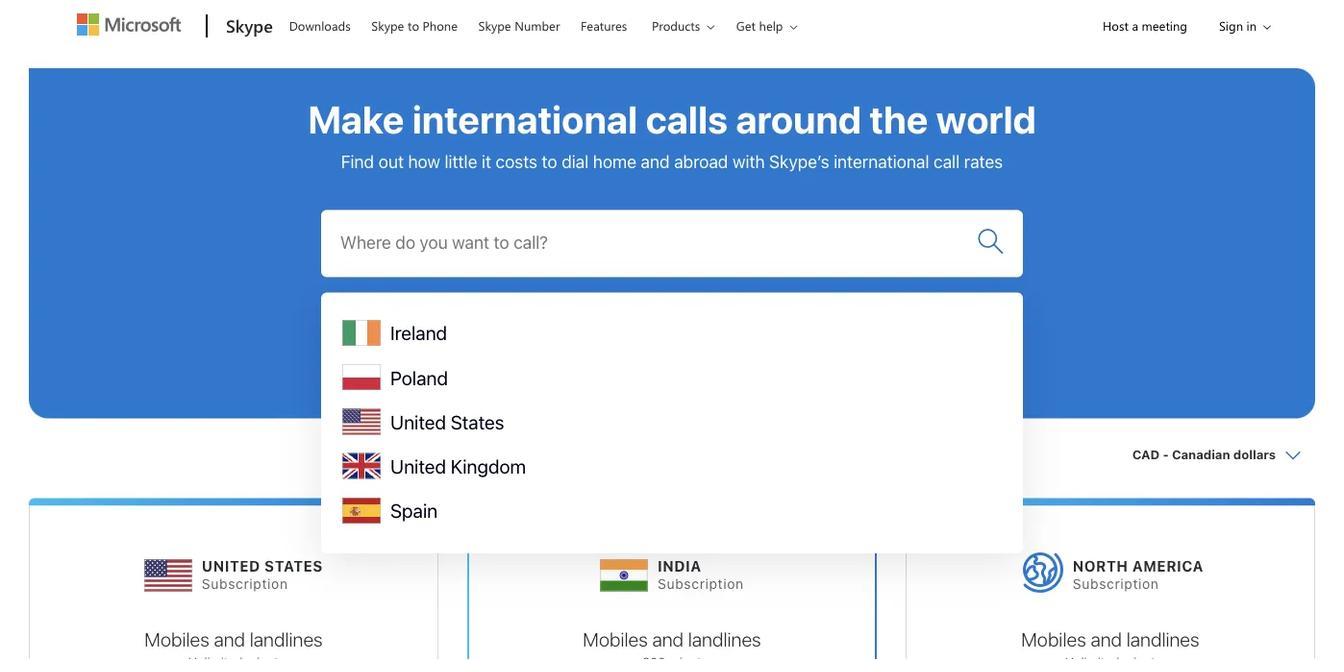 Task type: locate. For each thing, give the bounding box(es) containing it.
1 vertical spatial states
[[265, 558, 323, 575]]

united inside united states subscription
[[202, 558, 261, 575]]

1 horizontal spatial mobiles and landlines
[[583, 629, 761, 651]]

0 horizontal spatial mobiles and landlines
[[145, 629, 323, 651]]

out
[[379, 151, 404, 172]]

landlines
[[250, 629, 323, 651], [688, 629, 761, 651], [1127, 629, 1200, 651]]

skype left phone
[[372, 17, 404, 34]]

get help button
[[724, 1, 813, 50]]

states inside "list box"
[[451, 411, 504, 433]]

skype
[[226, 13, 273, 37], [372, 17, 404, 34], [479, 17, 511, 34], [938, 317, 976, 333]]

mobiles and landlines for america
[[1022, 629, 1200, 651]]

2 horizontal spatial mobiles and landlines
[[1022, 629, 1200, 651]]

most popular
[[327, 316, 456, 334]]

2 vertical spatial united
[[202, 558, 261, 575]]

and for india
[[652, 629, 684, 651]]

0 horizontal spatial landlines
[[250, 629, 323, 651]]

india image
[[600, 543, 648, 601]]

north america subscription
[[1073, 558, 1204, 592]]

2 vertical spatial united states image
[[144, 543, 192, 601]]

in
[[1247, 17, 1257, 34]]

skype for skype to phone
[[372, 17, 404, 34]]

united states image down poland icon
[[342, 403, 381, 442]]

international down the
[[834, 151, 930, 172]]

0 vertical spatial international
[[412, 97, 638, 142]]

poland image
[[387, 338, 435, 386]]

international
[[412, 97, 638, 142], [834, 151, 930, 172]]

1 vertical spatial to
[[542, 151, 557, 172]]

calls
[[646, 97, 728, 142]]

skype left downloads
[[226, 13, 273, 37]]

and down north america subscription
[[1091, 629, 1122, 651]]

1 mobiles from the left
[[145, 629, 209, 651]]

united kingdom image
[[342, 448, 381, 486]]

landlines down the india subscription
[[688, 629, 761, 651]]

call
[[934, 151, 960, 172]]

how
[[408, 151, 440, 172]]

1 horizontal spatial states
[[451, 411, 504, 433]]

2 landlines from the left
[[688, 629, 761, 651]]

popular
[[379, 316, 456, 334]]

2 horizontal spatial landlines
[[1127, 629, 1200, 651]]

0 horizontal spatial to
[[408, 17, 419, 34]]

and inside make international calls around the world find out how little it costs to dial home and abroad with skype's international call rates
[[641, 151, 670, 172]]

spain
[[391, 500, 438, 522]]

0 horizontal spatial mobiles
[[145, 629, 209, 651]]

3 mobiles from the left
[[1022, 629, 1087, 651]]

skype for skype number
[[479, 17, 511, 34]]

3 landlines from the left
[[1127, 629, 1200, 651]]

india
[[658, 558, 702, 575]]

united states subscription
[[202, 558, 323, 592]]

to left dial in the left top of the page
[[542, 151, 557, 172]]

states inside united states subscription
[[265, 558, 323, 575]]

1 horizontal spatial to
[[542, 151, 557, 172]]

united kingdom
[[391, 455, 526, 478]]

features
[[581, 17, 627, 34]]

2 horizontal spatial subscription
[[1073, 577, 1160, 592]]

world
[[936, 97, 1037, 142]]

subscription for united
[[202, 577, 288, 592]]

2 horizontal spatial mobiles
[[1022, 629, 1087, 651]]

skype left number
[[479, 17, 511, 34]]

landlines for states
[[250, 629, 323, 651]]

landlines for subscription
[[688, 629, 761, 651]]

microsoft image
[[77, 13, 181, 36]]

sign in
[[1220, 17, 1257, 34]]

united states image left united states subscription on the bottom left of the page
[[144, 543, 192, 601]]

landlines for america
[[1127, 629, 1200, 651]]

mobiles and landlines
[[145, 629, 323, 651], [583, 629, 761, 651], [1022, 629, 1200, 651]]

1 mobiles and landlines from the left
[[145, 629, 323, 651]]

subscription
[[202, 577, 288, 592], [658, 577, 744, 592], [1073, 577, 1160, 592]]

ireland image
[[342, 314, 381, 353], [327, 338, 375, 386]]

and
[[641, 151, 670, 172], [214, 629, 245, 651], [652, 629, 684, 651], [1091, 629, 1122, 651]]

skype number
[[479, 17, 560, 34]]

and down the india subscription
[[652, 629, 684, 651]]

1 vertical spatial united states image
[[342, 403, 381, 442]]

0 horizontal spatial states
[[265, 558, 323, 575]]

and for north america
[[1091, 629, 1122, 651]]

Where do you want to call? text field
[[340, 219, 975, 269]]

0 horizontal spatial international
[[412, 97, 638, 142]]

3 subscription from the left
[[1073, 577, 1160, 592]]

3 mobiles and landlines from the left
[[1022, 629, 1200, 651]]

1 landlines from the left
[[250, 629, 323, 651]]

2 mobiles and landlines from the left
[[583, 629, 761, 651]]

2 subscription from the left
[[658, 577, 744, 592]]

mobiles and landlines down north america subscription
[[1022, 629, 1200, 651]]

ireland
[[391, 322, 447, 344]]

list box
[[321, 293, 1023, 554]]

make international calls around the world find out how little it costs to dial home and abroad with skype's international call rates
[[308, 97, 1037, 172]]

mobiles and landlines down united states subscription on the bottom left of the page
[[145, 629, 323, 651]]

united states image
[[446, 338, 494, 386], [342, 403, 381, 442], [144, 543, 192, 601]]

1 horizontal spatial mobiles
[[583, 629, 648, 651]]

little
[[445, 151, 477, 172]]

0 vertical spatial states
[[451, 411, 504, 433]]

1 horizontal spatial subscription
[[658, 577, 744, 592]]

united
[[391, 411, 446, 433], [391, 455, 446, 478], [202, 558, 261, 575]]

0 horizontal spatial subscription
[[202, 577, 288, 592]]

poland image
[[342, 359, 381, 397]]

subscription inside north america subscription
[[1073, 577, 1160, 592]]

to
[[408, 17, 419, 34], [542, 151, 557, 172]]

to left phone
[[408, 17, 419, 34]]

united states image right poland image at left bottom
[[446, 338, 494, 386]]

united states
[[391, 411, 504, 433]]

international up costs
[[412, 97, 638, 142]]

1 horizontal spatial united states image
[[342, 403, 381, 442]]

skype to phone
[[372, 17, 458, 34]]

make
[[308, 97, 404, 142]]

1 horizontal spatial international
[[834, 151, 930, 172]]

subscription inside united states subscription
[[202, 577, 288, 592]]

ireland image up poland icon
[[342, 314, 381, 353]]

mobiles
[[145, 629, 209, 651], [583, 629, 648, 651], [1022, 629, 1087, 651]]

ireland image inside "list box"
[[342, 314, 381, 353]]

number
[[515, 17, 560, 34]]

mobiles and landlines down the india subscription
[[583, 629, 761, 651]]

states for united states subscription
[[265, 558, 323, 575]]

states for united states
[[451, 411, 504, 433]]

2 mobiles from the left
[[583, 629, 648, 651]]

landlines down united states subscription on the bottom left of the page
[[250, 629, 323, 651]]

skype number link
[[470, 1, 569, 47]]

and down united states subscription on the bottom left of the page
[[214, 629, 245, 651]]

skype to phone link
[[363, 1, 466, 47]]

1 vertical spatial united
[[391, 455, 446, 478]]

1 subscription from the left
[[202, 577, 288, 592]]

and right home
[[641, 151, 670, 172]]

0 vertical spatial united
[[391, 411, 446, 433]]

states
[[451, 411, 504, 433], [265, 558, 323, 575]]

features link
[[572, 1, 636, 47]]

0 vertical spatial to
[[408, 17, 419, 34]]

subscription for north
[[1073, 577, 1160, 592]]

landlines down north america subscription
[[1127, 629, 1200, 651]]

skype left credit
[[938, 317, 976, 333]]

1 horizontal spatial landlines
[[688, 629, 761, 651]]

0 vertical spatial united states image
[[446, 338, 494, 386]]



Task type: describe. For each thing, give the bounding box(es) containing it.
list box containing ireland
[[321, 293, 1023, 554]]

mobiles and landlines for subscription
[[583, 629, 761, 651]]

sign
[[1220, 17, 1244, 34]]

spain image
[[342, 492, 381, 531]]

get help
[[737, 17, 783, 34]]

north
[[1073, 558, 1129, 575]]

dial
[[562, 151, 589, 172]]

2 horizontal spatial united states image
[[446, 338, 494, 386]]

sign in button
[[1204, 1, 1277, 50]]

products
[[652, 17, 700, 34]]

with
[[733, 151, 765, 172]]

skype credit
[[938, 317, 1018, 333]]

skype for skype credit
[[938, 317, 976, 333]]

mobiles for india
[[583, 629, 648, 651]]

poland
[[391, 366, 448, 389]]

rates
[[965, 151, 1003, 172]]

downloads link
[[281, 1, 359, 47]]

around
[[736, 97, 862, 142]]

credit
[[980, 317, 1018, 333]]

kingdom
[[451, 455, 526, 478]]

0 horizontal spatial united states image
[[144, 543, 192, 601]]

and for united states
[[214, 629, 245, 651]]

get
[[737, 17, 756, 34]]

a
[[1132, 17, 1139, 34]]

it
[[482, 151, 491, 172]]

host a meeting
[[1103, 17, 1188, 34]]

home
[[593, 151, 637, 172]]

skype link
[[216, 1, 279, 53]]

host a meeting link
[[1087, 1, 1204, 50]]

costs
[[496, 151, 538, 172]]

united for united kingdom
[[391, 455, 446, 478]]

find
[[341, 151, 374, 172]]

united for united states
[[391, 411, 446, 433]]

mobiles and landlines for states
[[145, 629, 323, 651]]

abroad
[[674, 151, 728, 172]]

downloads
[[289, 17, 351, 34]]

phone
[[423, 17, 458, 34]]

america
[[1133, 558, 1204, 575]]

skype's
[[770, 151, 830, 172]]

most
[[327, 316, 374, 334]]

search image
[[977, 228, 1004, 255]]

help
[[759, 17, 783, 34]]

mobiles for united states
[[145, 629, 209, 651]]

ireland image down most
[[327, 338, 375, 386]]

the
[[870, 97, 928, 142]]

to inside make international calls around the world find out how little it costs to dial home and abroad with skype's international call rates
[[542, 151, 557, 172]]

meeting
[[1142, 17, 1188, 34]]

mobiles for north america
[[1022, 629, 1087, 651]]

1 vertical spatial international
[[834, 151, 930, 172]]

india subscription
[[658, 558, 744, 592]]

host
[[1103, 17, 1129, 34]]

products button
[[640, 1, 730, 50]]

skype for skype
[[226, 13, 273, 37]]



Task type: vqa. For each thing, say whether or not it's contained in the screenshot.
the international to the right
yes



